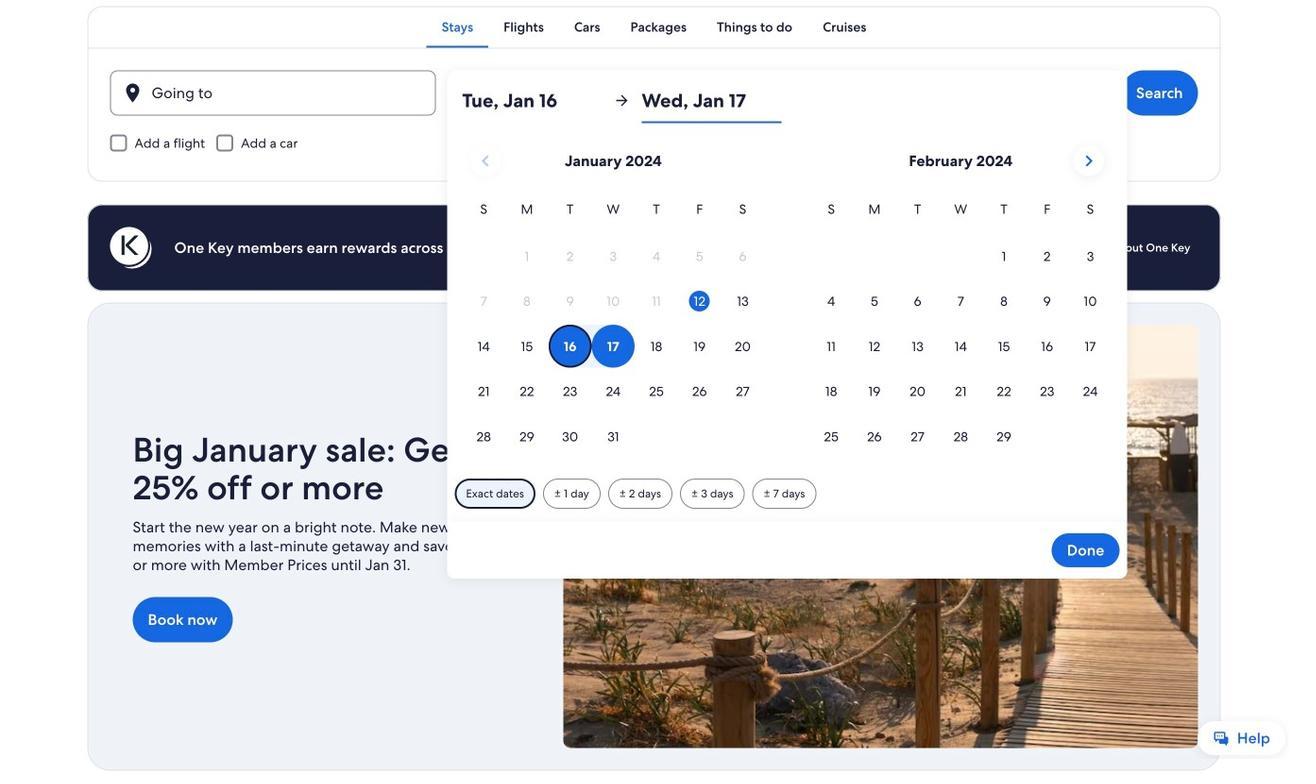 Task type: describe. For each thing, give the bounding box(es) containing it.
directional image
[[613, 92, 630, 109]]

january 2024 element
[[462, 199, 764, 460]]

today element
[[689, 291, 710, 312]]



Task type: vqa. For each thing, say whether or not it's contained in the screenshot.
property
no



Task type: locate. For each thing, give the bounding box(es) containing it.
tab list
[[87, 6, 1221, 48]]

previous month image
[[474, 150, 497, 172]]

next month image
[[1078, 150, 1100, 172]]

february 2024 element
[[810, 199, 1112, 460]]

application
[[462, 138, 1112, 460]]



